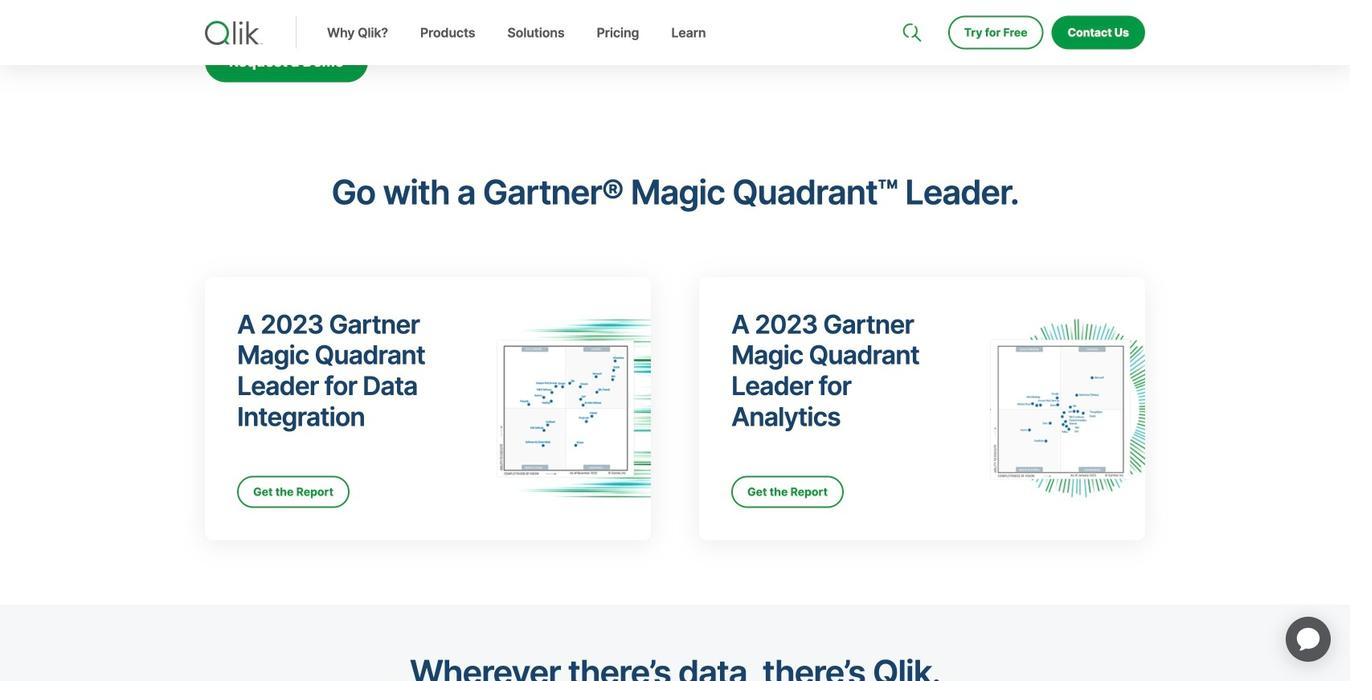 Task type: locate. For each thing, give the bounding box(es) containing it.
application
[[1267, 598, 1351, 682]]



Task type: describe. For each thing, give the bounding box(es) containing it.
support image
[[904, 0, 917, 13]]

qlik image
[[205, 21, 263, 45]]

login image
[[1094, 0, 1107, 13]]



Task type: vqa. For each thing, say whether or not it's contained in the screenshot.
APPLICATION
yes



